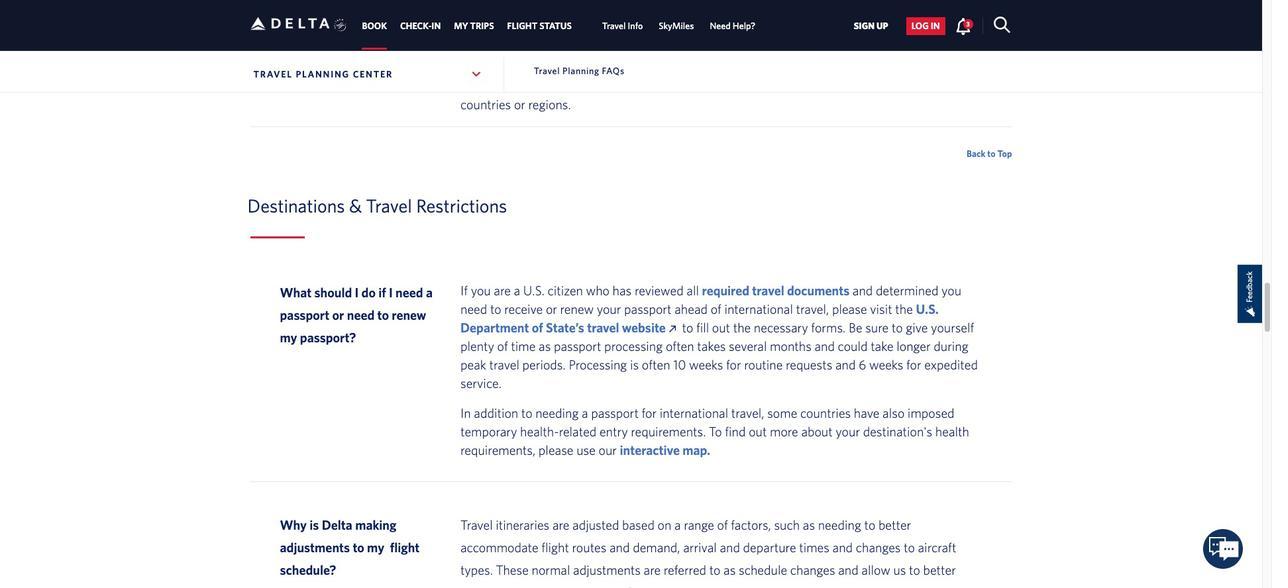 Task type: vqa. For each thing, say whether or not it's contained in the screenshot.
peak. our
no



Task type: describe. For each thing, give the bounding box(es) containing it.
travel, inside in addition to needing a passport for international travel, some countries have also imposed temporary health-related entry requirements. to find out more about your destination's health requirements, please use our
[[732, 405, 764, 421]]

1 vertical spatial better
[[923, 563, 956, 578]]

u.s. department of state's travel website
[[461, 301, 939, 335]]

find
[[725, 424, 746, 439]]

to inside what should i do if i need a passport or need to renew my passport?
[[377, 307, 389, 323]]

your inside in addition to needing a passport for international travel, some countries have also imposed temporary health-related entry requirements. to find out more about your destination's health requirements, please use our
[[836, 424, 860, 439]]

out inside to fill out the necessary forms. be sure to give yourself plenty of time as passport processing often takes several months and could take longer during peak travel periods. processing is often 10 weeks for routine requests and 6 weeks for expedited service.
[[712, 320, 730, 335]]

damaged
[[461, 29, 511, 45]]

in
[[432, 21, 441, 31]]

longer
[[897, 339, 931, 354]]

meet
[[519, 585, 547, 588]]

flight
[[507, 21, 538, 31]]

demand,
[[633, 540, 680, 555]]

get
[[461, 7, 480, 22]]

&
[[349, 195, 362, 217]]

also inside in addition to needing a passport for international travel, some countries have also imposed temporary health-related entry requirements. to find out more about your destination's health requirements, please use our
[[883, 405, 905, 421]]

planning for faqs
[[563, 66, 600, 76]]

passport inside what should i do if i need a passport or need to renew my passport?
[[280, 307, 330, 323]]

claim accommodations
[[736, 29, 865, 45]]

passport inside in addition to needing a passport for international travel, some countries have also imposed temporary health-related entry requirements. to find out more about your destination's health requirements, please use our
[[591, 405, 639, 421]]

your down this link opens another site in a new window that may not follow the same accessibility policies as delta air lines. image
[[864, 52, 888, 67]]

costs,
[[908, 7, 940, 22]]

1 horizontal spatial need
[[396, 285, 423, 300]]

fly.
[[757, 52, 772, 67]]

please inside "and determined you need to receive or renew your passport ahead of international travel, please visit the"
[[832, 301, 867, 317]]

several
[[729, 339, 767, 354]]

or inside page. terms apply; coverage may vary in some countries or regions.
[[514, 97, 525, 112]]

flight inside travel itineraries are adjusted based on a range of factors, such as needing to better accommodate flight routes and demand, arrival and departure times and changes to aircraft types. these normal adjustments are referred to as schedule changes and allow us to better operate to meet customer needs.
[[542, 540, 569, 555]]

3 link
[[955, 17, 973, 34]]

if
[[461, 283, 468, 298]]

and down 'based'
[[610, 540, 630, 555]]

countries inside in addition to needing a passport for international travel, some countries have also imposed temporary health-related entry requirements. to find out more about your destination's health requirements, please use our
[[801, 405, 851, 421]]

and left 6
[[836, 357, 856, 372]]

determined
[[876, 283, 939, 298]]

your down covid-
[[647, 74, 671, 90]]

normal
[[532, 563, 570, 578]]

interactive map.
[[620, 443, 710, 458]]

plenty
[[461, 339, 494, 354]]

please inside in addition to needing a passport for international travel, some countries have also imposed temporary health-related entry requirements. to find out more about your destination's health requirements, please use our
[[539, 443, 574, 458]]

some inside in addition to needing a passport for international travel, some countries have also imposed temporary health-related entry requirements. to find out more about your destination's health requirements, please use our
[[768, 405, 797, 421]]

be
[[483, 74, 496, 90]]

2 horizontal spatial travel
[[752, 283, 784, 298]]

book
[[362, 21, 387, 31]]

departure
[[743, 540, 796, 555]]

need inside "and determined you need to receive or renew your passport ahead of international travel, please visit the"
[[461, 301, 487, 317]]

travel for travel info
[[602, 21, 626, 31]]

international inside "and determined you need to receive or renew your passport ahead of international travel, please visit the"
[[725, 301, 793, 317]]

your down get
[[581, 74, 605, 90]]

10
[[673, 357, 686, 372]]

my trips
[[454, 21, 494, 31]]

health-
[[520, 424, 559, 439]]

department
[[461, 320, 529, 335]]

out inside in addition to needing a passport for international travel, some countries have also imposed temporary health-related entry requirements. to find out more about your destination's health requirements, please use our
[[749, 424, 767, 439]]

map.
[[683, 443, 710, 458]]

travel for travel itineraries are adjusted based on a range of factors, such as needing to better accommodate flight routes and demand, arrival and departure times and changes to aircraft types. these normal adjustments are referred to as schedule changes and allow us to better operate to meet customer needs.
[[461, 517, 493, 533]]

to inside why is delta making adjustments to my
[[353, 540, 364, 555]]

checkout?
[[294, 52, 352, 67]]

expedited
[[925, 357, 978, 372]]

schedule?
[[280, 563, 336, 578]]

do
[[362, 285, 376, 300]]

passport inside to fill out the necessary forms. be sure to give yourself plenty of time as passport processing often takes several months and could take longer during peak travel periods. processing is often 10 weeks for routine requests and 6 weeks for expedited service.
[[554, 339, 601, 354]]

delta air lines image
[[250, 3, 330, 44]]

i for add
[[350, 7, 354, 22]]

for down several
[[726, 357, 741, 372]]

protection to my flight at checkout?
[[280, 29, 430, 67]]

forms.
[[811, 320, 846, 335]]

i for do
[[355, 285, 359, 300]]

3
[[967, 20, 970, 28]]

in inside page. terms apply; coverage may vary in some countries or regions.
[[933, 74, 943, 90]]

travel for travel planning center
[[253, 69, 293, 80]]

if inside are also being made, such as if you get sick with covid-19 and can't fly. already booked your flight? you may still be able to protect your trip on your
[[541, 52, 548, 67]]

being
[[926, 29, 956, 45]]

renew inside what should i do if i need a passport or need to renew my passport?
[[392, 307, 426, 323]]

need
[[710, 21, 731, 31]]

this link opens another site in a new window that may not follow the same accessibility policies as delta air lines. image
[[868, 35, 878, 42]]

needing inside travel itineraries are adjusted based on a range of factors, such as needing to better accommodate flight routes and demand, arrival and departure times and changes to aircraft types. these normal adjustments are referred to as schedule changes and allow us to better operate to meet customer needs.
[[818, 517, 861, 533]]

times
[[799, 540, 830, 555]]

book link
[[362, 14, 387, 38]]

flight inside flight schedule?
[[390, 540, 420, 555]]

as left schedule in the right of the page
[[724, 563, 736, 578]]

arrival
[[683, 540, 717, 555]]

you inside are also being made, such as if you get sick with covid-19 and can't fly. already booked your flight? you may still be able to protect your trip on your
[[551, 52, 571, 67]]

help?
[[733, 21, 756, 31]]

check-in
[[400, 21, 441, 31]]

entry
[[600, 424, 628, 439]]

made,
[[461, 52, 494, 67]]

receive
[[504, 301, 543, 317]]

of inside "and determined you need to receive or renew your passport ahead of international travel, please visit the"
[[711, 301, 722, 317]]

customer
[[550, 585, 602, 588]]

visit
[[870, 301, 892, 317]]

may inside page. terms apply; coverage may vary in some countries or regions.
[[880, 74, 903, 90]]

lost
[[943, 7, 963, 22]]

should for why
[[310, 7, 347, 22]]

covered
[[558, 7, 601, 22]]

19
[[689, 52, 701, 67]]

referred
[[664, 563, 707, 578]]

sick
[[594, 52, 615, 67]]

use
[[577, 443, 596, 458]]

temporary
[[461, 424, 517, 439]]

may inside are also being made, such as if you get sick with covid-19 and can't fly. already booked your flight? you may still be able to protect your trip on your
[[952, 52, 975, 67]]

are inside are also being made, such as if you get sick with covid-19 and can't fly. already booked your flight? you may still be able to protect your trip on your
[[881, 29, 898, 45]]

and determined you need to receive or renew your passport ahead of international travel, please visit the
[[461, 283, 962, 317]]

passport?
[[300, 330, 356, 345]]

my inside why is delta making adjustments to my
[[367, 540, 384, 555]]

skymiles
[[659, 21, 694, 31]]

message us image
[[1204, 530, 1244, 570]]

take
[[871, 339, 894, 354]]

or inside get cash back for covered trip cancellations and interruptions, emergency medical costs, lost or damaged luggage, and more. certain, limited-time
[[966, 7, 977, 22]]

sign up link
[[849, 17, 894, 35]]

your inside "and determined you need to receive or renew your passport ahead of international travel, please visit the"
[[597, 301, 621, 317]]

itineraries
[[496, 517, 550, 533]]

page. terms apply; coverage may vary in some countries or regions.
[[461, 74, 976, 112]]

related
[[559, 424, 597, 439]]

travel inside to fill out the necessary forms. be sure to give yourself plenty of time as passport processing often takes several months and could take longer during peak travel periods. processing is often 10 weeks for routine requests and 6 weeks for expedited service.
[[489, 357, 520, 372]]

to inside in addition to needing a passport for international travel, some countries have also imposed temporary health-related entry requirements. to find out more about your destination's health requirements, please use our
[[521, 405, 533, 421]]

in
[[461, 405, 471, 421]]

u.s. inside u.s. department of state's travel website
[[916, 301, 939, 317]]

passport inside "and determined you need to receive or renew your passport ahead of international travel, please visit the"
[[624, 301, 672, 317]]

based
[[622, 517, 655, 533]]

more
[[770, 424, 798, 439]]

takes
[[697, 339, 726, 354]]

my inside protection to my flight at checkout?
[[381, 29, 398, 45]]

to inside are also being made, such as if you get sick with covid-19 and can't fly. already booked your flight? you may still be able to protect your trip on your
[[525, 74, 536, 90]]

1 weeks from the left
[[689, 357, 723, 372]]

necessary
[[754, 320, 808, 335]]

6
[[859, 357, 866, 372]]

of inside u.s. department of state's travel website
[[532, 320, 543, 335]]

peak
[[461, 357, 486, 372]]

or inside what should i do if i need a passport or need to renew my passport?
[[332, 307, 344, 323]]

cash
[[483, 7, 509, 22]]

is inside why is delta making adjustments to my
[[310, 517, 319, 533]]

a inside what should i do if i need a passport or need to renew my passport?
[[426, 285, 433, 300]]

already
[[775, 52, 818, 67]]

and up "limited-"
[[700, 7, 720, 22]]

travel info
[[602, 21, 643, 31]]

my inside what should i do if i need a passport or need to renew my passport?
[[280, 330, 297, 345]]

tab list containing book
[[356, 0, 764, 50]]

travel planning faqs
[[534, 66, 625, 76]]

to inside protection to my flight at checkout?
[[366, 29, 378, 45]]

has
[[613, 283, 632, 298]]

accommodate
[[461, 540, 539, 555]]

as up times
[[803, 517, 815, 533]]

0 horizontal spatial u.s.
[[523, 283, 545, 298]]

you inside "and determined you need to receive or renew your passport ahead of international travel, please visit the"
[[942, 283, 962, 298]]

1 vertical spatial often
[[642, 357, 670, 372]]

yourself
[[931, 320, 974, 335]]

for down longer
[[907, 357, 922, 372]]



Task type: locate. For each thing, give the bounding box(es) containing it.
flight up normal at the bottom left of the page
[[542, 540, 569, 555]]

0 vertical spatial should
[[310, 7, 347, 22]]

ahead
[[675, 301, 708, 317]]

such
[[497, 52, 523, 67], [774, 517, 800, 533]]

may
[[952, 52, 975, 67], [880, 74, 903, 90]]

to
[[366, 29, 378, 45], [525, 74, 536, 90], [988, 149, 996, 159], [490, 301, 501, 317], [377, 307, 389, 323], [682, 320, 693, 335], [892, 320, 903, 335], [521, 405, 533, 421], [864, 517, 876, 533], [353, 540, 364, 555], [904, 540, 915, 555], [710, 563, 721, 578], [909, 563, 920, 578], [505, 585, 516, 588]]

0 horizontal spatial countries
[[461, 97, 511, 112]]

some inside page. terms apply; coverage may vary in some countries or regions.
[[946, 74, 976, 90]]

0 horizontal spatial i
[[350, 7, 354, 22]]

1 vertical spatial in
[[933, 74, 943, 90]]

0 vertical spatial if
[[541, 52, 548, 67]]

0 horizontal spatial needing
[[536, 405, 579, 421]]

a up related
[[582, 405, 588, 421]]

1 horizontal spatial the
[[896, 301, 913, 317]]

0 vertical spatial changes
[[856, 540, 901, 555]]

1 vertical spatial if
[[379, 285, 386, 300]]

2 horizontal spatial i
[[389, 285, 393, 300]]

you left get
[[551, 52, 571, 67]]

1 vertical spatial should
[[314, 285, 352, 300]]

is left delta on the left bottom
[[310, 517, 319, 533]]

trip inside get cash back for covered trip cancellations and interruptions, emergency medical costs, lost or damaged luggage, and more. certain, limited-time
[[604, 7, 623, 22]]

in right vary on the right of page
[[933, 74, 943, 90]]

planning left faqs
[[563, 66, 600, 76]]

vary
[[906, 74, 930, 90]]

and right times
[[833, 540, 853, 555]]

travel right &
[[366, 195, 412, 217]]

travel down 'at'
[[253, 69, 293, 80]]

international down required travel documents link
[[725, 301, 793, 317]]

1 horizontal spatial on
[[658, 517, 672, 533]]

can't
[[727, 52, 754, 67]]

on up demand,
[[658, 517, 672, 533]]

able
[[499, 74, 522, 90]]

operate
[[461, 585, 502, 588]]

1 horizontal spatial may
[[952, 52, 975, 67]]

should inside what should i do if i need a passport or need to renew my passport?
[[314, 285, 352, 300]]

may left vary on the right of page
[[880, 74, 903, 90]]

international inside in addition to needing a passport for international travel, some countries have also imposed temporary health-related entry requirements. to find out more about your destination's health requirements, please use our
[[660, 405, 728, 421]]

and inside are also being made, such as if you get sick with covid-19 and can't fly. already booked your flight? you may still be able to protect your trip on your
[[704, 52, 724, 67]]

some up more
[[768, 405, 797, 421]]

some
[[946, 74, 976, 90], [768, 405, 797, 421]]

should left do at left
[[314, 285, 352, 300]]

or inside "and determined you need to receive or renew your passport ahead of international travel, please visit the"
[[546, 301, 557, 317]]

also
[[901, 29, 923, 45], [883, 405, 905, 421]]

processing
[[604, 339, 663, 354]]

1 horizontal spatial is
[[630, 357, 639, 372]]

out right find
[[749, 424, 767, 439]]

and left 'allow'
[[838, 563, 859, 578]]

the up several
[[733, 320, 751, 335]]

should for what
[[314, 285, 352, 300]]

your down who
[[597, 301, 621, 317]]

back to top link
[[967, 149, 1012, 159]]

0 horizontal spatial may
[[880, 74, 903, 90]]

or
[[966, 7, 977, 22], [514, 97, 525, 112], [546, 301, 557, 317], [332, 307, 344, 323]]

0 horizontal spatial if
[[379, 285, 386, 300]]

such up departure
[[774, 517, 800, 533]]

0 vertical spatial international
[[725, 301, 793, 317]]

as up periods.
[[539, 339, 551, 354]]

changes
[[856, 540, 901, 555], [790, 563, 835, 578]]

log in button
[[906, 17, 945, 35]]

such inside travel itineraries are adjusted based on a range of factors, such as needing to better accommodate flight routes and demand, arrival and departure times and changes to aircraft types. these normal adjustments are referred to as schedule changes and allow us to better operate to meet customer needs.
[[774, 517, 800, 533]]

a left range
[[675, 517, 681, 533]]

is inside to fill out the necessary forms. be sure to give yourself plenty of time as passport processing often takes several months and could take longer during peak travel periods. processing is often 10 weeks for routine requests and 6 weeks for expedited service.
[[630, 357, 639, 372]]

cancellations
[[626, 7, 697, 22]]

for inside get cash back for covered trip cancellations and interruptions, emergency medical costs, lost or damaged luggage, and more. certain, limited-time
[[540, 7, 555, 22]]

1 vertical spatial changes
[[790, 563, 835, 578]]

and down covered
[[562, 29, 583, 45]]

my down allianz®
[[381, 29, 398, 45]]

travel
[[602, 21, 626, 31], [534, 66, 560, 76], [253, 69, 293, 80], [366, 195, 412, 217], [461, 517, 493, 533]]

need down if
[[461, 301, 487, 317]]

1 vertical spatial time
[[511, 339, 536, 354]]

international
[[725, 301, 793, 317], [660, 405, 728, 421]]

if inside what should i do if i need a passport or need to renew my passport?
[[379, 285, 386, 300]]

log
[[912, 21, 929, 31]]

1 vertical spatial such
[[774, 517, 800, 533]]

regions.
[[528, 97, 571, 112]]

travel inside u.s. department of state's travel website
[[587, 320, 619, 335]]

and up visit
[[853, 283, 873, 298]]

0 horizontal spatial travel
[[489, 357, 520, 372]]

range
[[684, 517, 714, 533]]

planning
[[563, 66, 600, 76], [296, 69, 350, 80]]

sign up
[[854, 21, 888, 31]]

1 vertical spatial travel,
[[732, 405, 764, 421]]

0 vertical spatial please
[[832, 301, 867, 317]]

why inside why is delta making adjustments to my
[[280, 517, 307, 533]]

of right range
[[717, 517, 728, 533]]

1 vertical spatial why
[[280, 517, 307, 533]]

a inside in addition to needing a passport for international travel, some countries have also imposed temporary health-related entry requirements. to find out more about your destination's health requirements, please use our
[[582, 405, 588, 421]]

check-in link
[[400, 14, 441, 38]]

0 horizontal spatial on
[[630, 74, 644, 90]]

to fill out the necessary forms. be sure to give yourself plenty of time as passport processing often takes several months and could take longer during peak travel periods. processing is often 10 weeks for routine requests and 6 weeks for expedited service.
[[461, 320, 978, 391]]

and inside "and determined you need to receive or renew your passport ahead of international travel, please visit the"
[[853, 283, 873, 298]]

international up to
[[660, 405, 728, 421]]

of down 'department'
[[497, 339, 508, 354]]

adjustments inside travel itineraries are adjusted based on a range of factors, such as needing to better accommodate flight routes and demand, arrival and departure times and changes to aircraft types. these normal adjustments are referred to as schedule changes and allow us to better operate to meet customer needs.
[[573, 563, 641, 578]]

a
[[514, 283, 520, 298], [426, 285, 433, 300], [582, 405, 588, 421], [675, 517, 681, 533]]

such up able
[[497, 52, 523, 67]]

about
[[801, 424, 833, 439]]

travel,
[[796, 301, 829, 317], [732, 405, 764, 421]]

0 horizontal spatial weeks
[[689, 357, 723, 372]]

on
[[630, 74, 644, 90], [658, 517, 672, 533]]

for inside in addition to needing a passport for international travel, some countries have also imposed temporary health-related entry requirements. to find out more about your destination's health requirements, please use our
[[642, 405, 657, 421]]

or right lost
[[966, 7, 977, 22]]

destinations & travel restrictions
[[248, 195, 507, 217]]

travel, down documents
[[796, 301, 829, 317]]

u.s. department of state's travel website link
[[461, 301, 939, 335]]

processing
[[569, 357, 627, 372]]

0 vertical spatial countries
[[461, 97, 511, 112]]

1 horizontal spatial some
[[946, 74, 976, 90]]

1 vertical spatial travel
[[587, 320, 619, 335]]

1 vertical spatial adjustments
[[573, 563, 641, 578]]

please down health-
[[539, 443, 574, 458]]

limited-
[[666, 29, 708, 45]]

1 vertical spatial u.s.
[[916, 301, 939, 317]]

flight left in
[[401, 29, 430, 45]]

0 vertical spatial travel
[[752, 283, 784, 298]]

get cash back for covered trip cancellations and interruptions, emergency medical costs, lost or damaged luggage, and more. certain, limited-time
[[461, 7, 977, 45]]

need right do at left
[[396, 285, 423, 300]]

1 horizontal spatial better
[[923, 563, 956, 578]]

why for why should i add allianz® trip
[[280, 7, 307, 22]]

0 horizontal spatial is
[[310, 517, 319, 533]]

what
[[280, 285, 312, 300]]

should inside why should i add allianz® trip
[[310, 7, 347, 22]]

or up state's
[[546, 301, 557, 317]]

terms
[[756, 74, 790, 90]]

routes
[[572, 540, 607, 555]]

for right back
[[540, 7, 555, 22]]

in inside button
[[931, 21, 940, 31]]

0 horizontal spatial changes
[[790, 563, 835, 578]]

the inside to fill out the necessary forms. be sure to give yourself plenty of time as passport processing often takes several months and could take longer during peak travel periods. processing is often 10 weeks for routine requests and 6 weeks for expedited service.
[[733, 320, 751, 335]]

1 horizontal spatial needing
[[818, 517, 861, 533]]

requirements,
[[461, 443, 536, 458]]

on inside travel itineraries are adjusted based on a range of factors, such as needing to better accommodate flight routes and demand, arrival and departure times and changes to aircraft types. these normal adjustments are referred to as schedule changes and allow us to better operate to meet customer needs.
[[658, 517, 672, 533]]

time inside to fill out the necessary forms. be sure to give yourself plenty of time as passport processing often takes several months and could take longer during peak travel periods. processing is often 10 weeks for routine requests and 6 weeks for expedited service.
[[511, 339, 536, 354]]

also up flight?
[[901, 29, 923, 45]]

travel left the info
[[602, 21, 626, 31]]

months
[[770, 339, 812, 354]]

this link opens another site in a new window that may not follow the same accessibility policies as delta air lines. image
[[669, 325, 679, 333]]

weeks down take
[[870, 357, 904, 372]]

0 vertical spatial the
[[896, 301, 913, 317]]

countries down be
[[461, 97, 511, 112]]

0 horizontal spatial please
[[539, 443, 574, 458]]

i inside why should i add allianz® trip
[[350, 7, 354, 22]]

protection
[[305, 29, 363, 45]]

countries up about
[[801, 405, 851, 421]]

0 horizontal spatial need
[[347, 307, 375, 323]]

log in
[[912, 21, 940, 31]]

travel up regions.
[[534, 66, 560, 76]]

periods.
[[523, 357, 566, 372]]

flight status link
[[507, 14, 572, 38]]

i left add
[[350, 7, 354, 22]]

info
[[628, 21, 643, 31]]

claim accommodations link
[[736, 29, 878, 45]]

are also being made, such as if you get sick with covid-19 and can't fly. already booked your flight? you may still be able to protect your trip on your
[[461, 29, 975, 90]]

0 vertical spatial may
[[952, 52, 975, 67]]

0 vertical spatial adjustments
[[280, 540, 350, 555]]

flight inside protection to my flight at checkout?
[[401, 29, 430, 45]]

1 vertical spatial my
[[280, 330, 297, 345]]

as inside are also being made, such as if you get sick with covid-19 and can't fly. already booked your flight? you may still be able to protect your trip on your
[[526, 52, 538, 67]]

0 vertical spatial time
[[708, 29, 733, 45]]

0 horizontal spatial planning
[[296, 69, 350, 80]]

often left the 10
[[642, 357, 670, 372]]

need help? link
[[710, 14, 756, 38]]

if you are a u.s. citizen who has reviewed all required travel documents
[[461, 283, 850, 298]]

out right fill
[[712, 320, 730, 335]]

0 horizontal spatial travel,
[[732, 405, 764, 421]]

1 horizontal spatial time
[[708, 29, 733, 45]]

of down receive
[[532, 320, 543, 335]]

trips
[[470, 21, 494, 31]]

1 horizontal spatial if
[[541, 52, 548, 67]]

travel inside dropdown button
[[253, 69, 293, 80]]

a up receive
[[514, 283, 520, 298]]

are
[[881, 29, 898, 45], [494, 283, 511, 298], [553, 517, 570, 533], [644, 563, 661, 578]]

0 vertical spatial is
[[630, 357, 639, 372]]

1 vertical spatial needing
[[818, 517, 861, 533]]

the down determined
[[896, 301, 913, 317]]

needing
[[536, 405, 579, 421], [818, 517, 861, 533]]

1 horizontal spatial you
[[551, 52, 571, 67]]

need help?
[[710, 21, 756, 31]]

center
[[353, 69, 393, 80]]

1 horizontal spatial countries
[[801, 405, 851, 421]]

flight down making
[[390, 540, 420, 555]]

more.
[[586, 29, 617, 45]]

why for why is delta making adjustments to my
[[280, 517, 307, 533]]

1 horizontal spatial renew
[[560, 301, 594, 317]]

0 horizontal spatial such
[[497, 52, 523, 67]]

2 horizontal spatial need
[[461, 301, 487, 317]]

as inside to fill out the necessary forms. be sure to give yourself plenty of time as passport processing often takes several months and could take longer during peak travel periods. processing is often 10 weeks for routine requests and 6 weeks for expedited service.
[[539, 339, 551, 354]]

are right this link opens another site in a new window that may not follow the same accessibility policies as delta air lines. image
[[881, 29, 898, 45]]

of inside to fill out the necessary forms. be sure to give yourself plenty of time as passport processing often takes several months and could take longer during peak travel periods. processing is often 10 weeks for routine requests and 6 weeks for expedited service.
[[497, 339, 508, 354]]

2 weeks from the left
[[870, 357, 904, 372]]

0 vertical spatial u.s.
[[523, 283, 545, 298]]

some down you
[[946, 74, 976, 90]]

0 vertical spatial often
[[666, 339, 694, 354]]

1 vertical spatial on
[[658, 517, 672, 533]]

fill
[[696, 320, 709, 335]]

0 vertical spatial travel,
[[796, 301, 829, 317]]

be
[[849, 320, 863, 335]]

travel planning center button
[[250, 58, 486, 91]]

if
[[541, 52, 548, 67], [379, 285, 386, 300]]

0 vertical spatial also
[[901, 29, 923, 45]]

are left adjusted
[[553, 517, 570, 533]]

0 horizontal spatial the
[[733, 320, 751, 335]]

are up receive
[[494, 283, 511, 298]]

also up destination's at the right of the page
[[883, 405, 905, 421]]

adjustments inside why is delta making adjustments to my
[[280, 540, 350, 555]]

1 vertical spatial trip
[[609, 74, 627, 90]]

1 horizontal spatial travel
[[587, 320, 619, 335]]

you right if
[[471, 283, 491, 298]]

claim
[[736, 29, 766, 45]]

skyteam image
[[334, 5, 347, 46]]

renew inside "and determined you need to receive or renew your passport ahead of international travel, please visit the"
[[560, 301, 594, 317]]

imposed
[[908, 405, 955, 421]]

in right log
[[931, 21, 940, 31]]

also inside are also being made, such as if you get sick with covid-19 and can't fly. already booked your flight? you may still be able to protect your trip on your
[[901, 29, 923, 45]]

0 horizontal spatial time
[[511, 339, 536, 354]]

2 vertical spatial travel
[[489, 357, 520, 372]]

and right arrival
[[720, 540, 740, 555]]

1 vertical spatial also
[[883, 405, 905, 421]]

trip left the info
[[604, 7, 623, 22]]

a inside travel itineraries are adjusted based on a range of factors, such as needing to better accommodate flight routes and demand, arrival and departure times and changes to aircraft types. these normal adjustments are referred to as schedule changes and allow us to better operate to meet customer needs.
[[675, 517, 681, 533]]

0 horizontal spatial some
[[768, 405, 797, 421]]

i right do at left
[[389, 285, 393, 300]]

why left delta on the left bottom
[[280, 517, 307, 533]]

my down making
[[367, 540, 384, 555]]

needing up health-
[[536, 405, 579, 421]]

0 vertical spatial trip
[[604, 7, 623, 22]]

1 vertical spatial is
[[310, 517, 319, 533]]

time inside get cash back for covered trip cancellations and interruptions, emergency medical costs, lost or damaged luggage, and more. certain, limited-time
[[708, 29, 733, 45]]

if down 'luggage,'
[[541, 52, 548, 67]]

passport down state's
[[554, 339, 601, 354]]

or up passport?
[[332, 307, 344, 323]]

required
[[702, 283, 750, 298]]

1 vertical spatial some
[[768, 405, 797, 421]]

such inside are also being made, such as if you get sick with covid-19 and can't fly. already booked your flight? you may still be able to protect your trip on your
[[497, 52, 523, 67]]

1 vertical spatial international
[[660, 405, 728, 421]]

why
[[280, 7, 307, 22], [280, 517, 307, 533]]

coverage
[[828, 74, 877, 90]]

1 horizontal spatial adjustments
[[573, 563, 641, 578]]

1 horizontal spatial travel,
[[796, 301, 829, 317]]

travel, inside "and determined you need to receive or renew your passport ahead of international travel, please visit the"
[[796, 301, 829, 317]]

2 horizontal spatial you
[[942, 283, 962, 298]]

trip down 'with'
[[609, 74, 627, 90]]

on down 'with'
[[630, 74, 644, 90]]

page.
[[724, 74, 753, 90]]

changes down times
[[790, 563, 835, 578]]

planning for center
[[296, 69, 350, 80]]

flight status
[[507, 21, 572, 31]]

weeks down takes
[[689, 357, 723, 372]]

certain,
[[620, 29, 662, 45]]

travel up "necessary"
[[752, 283, 784, 298]]

trip
[[280, 29, 302, 45]]

to inside "and determined you need to receive or renew your passport ahead of international travel, please visit the"
[[490, 301, 501, 317]]

could
[[838, 339, 868, 354]]

u.s. up receive
[[523, 283, 545, 298]]

why up trip
[[280, 7, 307, 22]]

0 vertical spatial my
[[381, 29, 398, 45]]

travel up accommodate
[[461, 517, 493, 533]]

better up us
[[879, 517, 911, 533]]

1 vertical spatial countries
[[801, 405, 851, 421]]

of inside travel itineraries are adjusted based on a range of factors, such as needing to better accommodate flight routes and demand, arrival and departure times and changes to aircraft types. these normal adjustments are referred to as schedule changes and allow us to better operate to meet customer needs.
[[717, 517, 728, 533]]

and right 19 on the top right of page
[[704, 52, 724, 67]]

addition
[[474, 405, 518, 421]]

the inside "and determined you need to receive or renew your passport ahead of international travel, please visit the"
[[896, 301, 913, 317]]

interruptions,
[[723, 7, 796, 22]]

tab list
[[356, 0, 764, 50]]

my
[[381, 29, 398, 45], [280, 330, 297, 345], [367, 540, 384, 555]]

up
[[877, 21, 888, 31]]

if right do at left
[[379, 285, 386, 300]]

aircraft
[[918, 540, 957, 555]]

needing inside in addition to needing a passport for international travel, some countries have also imposed temporary health-related entry requirements. to find out more about your destination's health requirements, please use our
[[536, 405, 579, 421]]

is down the processing
[[630, 357, 639, 372]]

1 horizontal spatial u.s.
[[916, 301, 939, 317]]

adjustments up needs.
[[573, 563, 641, 578]]

0 vertical spatial out
[[712, 320, 730, 335]]

passport up entry
[[591, 405, 639, 421]]

may right you
[[952, 52, 975, 67]]

travel planning center
[[253, 69, 393, 80]]

check-
[[400, 21, 432, 31]]

back
[[512, 7, 537, 22]]

0 vertical spatial better
[[879, 517, 911, 533]]

1 horizontal spatial planning
[[563, 66, 600, 76]]

0 vertical spatial needing
[[536, 405, 579, 421]]

0 horizontal spatial better
[[879, 517, 911, 533]]

planning inside travel planning center dropdown button
[[296, 69, 350, 80]]

0 vertical spatial some
[[946, 74, 976, 90]]

1 horizontal spatial such
[[774, 517, 800, 533]]

travel for travel planning faqs
[[534, 66, 560, 76]]

add
[[357, 7, 378, 22]]

flight?
[[891, 52, 925, 67]]

1 why from the top
[[280, 7, 307, 22]]

are down demand,
[[644, 563, 661, 578]]

making
[[355, 517, 397, 533]]

a left if
[[426, 285, 433, 300]]

give
[[906, 320, 928, 335]]

us
[[894, 563, 906, 578]]

need down do at left
[[347, 307, 375, 323]]

of down required
[[711, 301, 722, 317]]

1 vertical spatial out
[[749, 424, 767, 439]]

passport up website
[[624, 301, 672, 317]]

my left passport?
[[280, 330, 297, 345]]

0 vertical spatial such
[[497, 52, 523, 67]]

documents
[[787, 283, 850, 298]]

countries inside page. terms apply; coverage may vary in some countries or regions.
[[461, 97, 511, 112]]

2 vertical spatial my
[[367, 540, 384, 555]]

0 horizontal spatial adjustments
[[280, 540, 350, 555]]

1 horizontal spatial please
[[832, 301, 867, 317]]

1 vertical spatial may
[[880, 74, 903, 90]]

1 vertical spatial the
[[733, 320, 751, 335]]

for up the 'requirements.'
[[642, 405, 657, 421]]

travel inside travel itineraries are adjusted based on a range of factors, such as needing to better accommodate flight routes and demand, arrival and departure times and changes to aircraft types. these normal adjustments are referred to as schedule changes and allow us to better operate to meet customer needs.
[[461, 517, 493, 533]]

on inside are also being made, such as if you get sick with covid-19 and can't fly. already booked your flight? you may still be able to protect your trip on your
[[630, 74, 644, 90]]

planning down checkout?
[[296, 69, 350, 80]]

0 horizontal spatial you
[[471, 283, 491, 298]]

why inside why should i add allianz® trip
[[280, 7, 307, 22]]

0 vertical spatial on
[[630, 74, 644, 90]]

1 horizontal spatial i
[[355, 285, 359, 300]]

and down forms.
[[815, 339, 835, 354]]

your down have
[[836, 424, 860, 439]]

2 why from the top
[[280, 517, 307, 533]]

0 horizontal spatial renew
[[392, 307, 426, 323]]

trip inside are also being made, such as if you get sick with covid-19 and can't fly. already booked your flight? you may still be able to protect your trip on your
[[609, 74, 627, 90]]

top
[[998, 149, 1012, 159]]

1 vertical spatial please
[[539, 443, 574, 458]]

needing up times
[[818, 517, 861, 533]]



